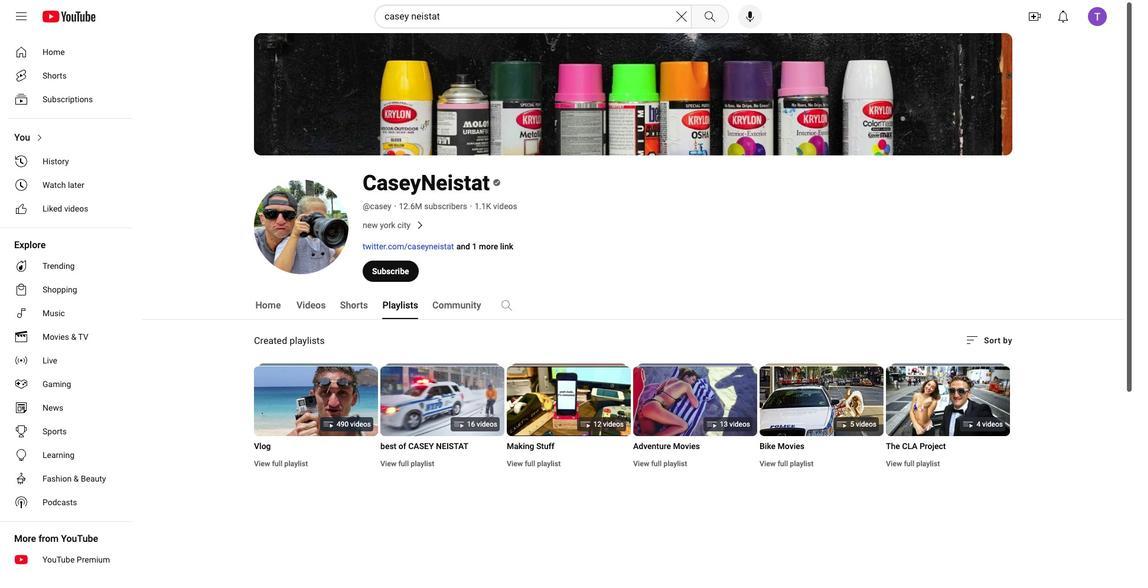 Task type: vqa. For each thing, say whether or not it's contained in the screenshot.


Task type: describe. For each thing, give the bounding box(es) containing it.
4
[[977, 420, 981, 428]]

subscriptions
[[43, 95, 93, 104]]

tv
[[78, 332, 88, 342]]

making stuff
[[507, 441, 555, 451]]

full for bike movies
[[778, 459, 789, 468]]

premium
[[77, 555, 110, 564]]

playlist for making stuff
[[537, 459, 561, 468]]

12
[[594, 420, 602, 428]]

sort
[[985, 336, 1001, 345]]

1
[[472, 242, 477, 251]]

view full playlist for making stuff
[[507, 459, 561, 468]]

Subscribe text field
[[372, 267, 409, 276]]

view full playlist for the cla project
[[886, 459, 941, 468]]

movies for adventure
[[673, 441, 700, 451]]

twitter.com/caseyneistat link
[[363, 242, 454, 251]]

watch
[[43, 180, 66, 190]]

videos for bike movies
[[856, 420, 877, 428]]

the cla project
[[886, 441, 946, 451]]

more
[[14, 533, 36, 544]]

playlists
[[290, 335, 325, 346]]

playlists
[[383, 300, 418, 311]]

videos for the cla project
[[983, 420, 1004, 428]]

playlist for vlog
[[284, 459, 308, 468]]

full for best of casey neistat
[[399, 459, 409, 468]]

from
[[39, 533, 59, 544]]

watch later
[[43, 180, 84, 190]]

12.6 million subscribers element
[[399, 200, 467, 212]]

tab list inside caseyneistat main content
[[254, 291, 605, 320]]

full for vlog
[[272, 459, 283, 468]]

videos right 1.1k
[[494, 202, 518, 211]]

learning
[[43, 450, 74, 460]]

playlist for adventure movies
[[664, 459, 688, 468]]

project
[[920, 441, 946, 451]]

view for best of casey neistat
[[381, 459, 397, 468]]

@casey
[[363, 202, 392, 211]]

live
[[43, 356, 57, 365]]

and
[[457, 242, 470, 251]]

twitter.com/caseyneistat and 1 more link
[[363, 242, 514, 251]]

gaming
[[43, 379, 71, 389]]

12 videos link
[[507, 366, 631, 437]]

5 videos link
[[760, 366, 884, 437]]

new york city
[[363, 220, 411, 230]]

490 videos
[[337, 420, 371, 428]]

13 videos link
[[634, 366, 758, 437]]

1.1k
[[475, 202, 491, 211]]

videos down later
[[64, 204, 88, 213]]

bike
[[760, 441, 776, 451]]

movies & tv
[[43, 332, 88, 342]]

5 videos
[[851, 420, 877, 428]]

twitter.com/caseyneistat
[[363, 242, 454, 251]]

podcasts
[[43, 498, 77, 507]]

sort by button
[[966, 333, 1013, 348]]

view full playlist for adventure movies
[[634, 459, 688, 468]]

playlist for best of casey neistat
[[411, 459, 435, 468]]

Search text field
[[385, 9, 675, 24]]

city
[[398, 220, 411, 230]]

16
[[467, 420, 475, 428]]

caseyneistat
[[363, 171, 490, 196]]

beauty
[[81, 474, 106, 483]]

12 videos
[[594, 420, 624, 428]]

by
[[1004, 336, 1013, 345]]

adventure movies link
[[634, 440, 758, 452]]

liked videos
[[43, 204, 88, 213]]

0 vertical spatial shorts
[[43, 71, 67, 80]]

4 videos
[[977, 420, 1004, 428]]

neistat
[[436, 441, 469, 451]]

making
[[507, 441, 535, 451]]

view full playlist link for adventure movies
[[634, 459, 688, 468]]

of
[[399, 441, 406, 451]]

new
[[363, 220, 378, 230]]

more from youtube
[[14, 533, 98, 544]]

caseyneistat main content
[[142, 33, 1125, 572]]

created
[[254, 335, 287, 346]]

stuff
[[537, 441, 555, 451]]

13
[[720, 420, 728, 428]]

created playlists
[[254, 335, 325, 346]]

vlog
[[254, 441, 271, 451]]

new york city link
[[363, 218, 717, 232]]

and 1 more link button
[[457, 242, 514, 251]]

490 videos link
[[254, 366, 378, 437]]

the cla project link
[[886, 440, 1011, 452]]

4 videos link
[[886, 366, 1011, 437]]

subscribers
[[424, 202, 467, 211]]

bike movies
[[760, 441, 805, 451]]

490
[[337, 420, 349, 428]]

videos for best of casey neistat
[[477, 420, 498, 428]]



Task type: locate. For each thing, give the bounding box(es) containing it.
1 vertical spatial youtube
[[43, 555, 75, 564]]

& left 'tv' at the left of the page
[[71, 332, 76, 342]]

‧
[[394, 202, 397, 211], [470, 202, 472, 211]]

fashion & beauty link
[[7, 467, 128, 491], [7, 467, 128, 491]]

trending
[[43, 261, 75, 271]]

4 full from the left
[[652, 459, 662, 468]]

0 vertical spatial youtube
[[61, 533, 98, 544]]

you
[[14, 132, 30, 143]]

youtube down more from youtube at left
[[43, 555, 75, 564]]

playlist
[[284, 459, 308, 468], [411, 459, 435, 468], [537, 459, 561, 468], [664, 459, 688, 468], [790, 459, 814, 468], [917, 459, 941, 468]]

vlog link
[[254, 440, 378, 452]]

full for adventure movies
[[652, 459, 662, 468]]

playlist down 'bike movies'
[[790, 459, 814, 468]]

videos inside '12 videos' link
[[603, 420, 624, 428]]

0 horizontal spatial movies
[[43, 332, 69, 342]]

live link
[[7, 349, 128, 372], [7, 349, 128, 372]]

view down vlog on the bottom
[[254, 459, 270, 468]]

full for making stuff
[[525, 459, 536, 468]]

5 view full playlist from the left
[[760, 459, 814, 468]]

1 playlist from the left
[[284, 459, 308, 468]]

1 full from the left
[[272, 459, 283, 468]]

youtube premium link
[[7, 548, 128, 571], [7, 548, 128, 571]]

full down cla
[[904, 459, 915, 468]]

youtube premium
[[43, 555, 110, 564]]

link
[[500, 242, 514, 251]]

playlist down "casey"
[[411, 459, 435, 468]]

3 playlist from the left
[[537, 459, 561, 468]]

videos inside 5 videos link
[[856, 420, 877, 428]]

best
[[381, 441, 397, 451]]

view full playlist for bike movies
[[760, 459, 814, 468]]

sports
[[43, 427, 67, 436]]

sort by
[[985, 336, 1013, 345]]

view full playlist link for the cla project
[[886, 459, 941, 468]]

tab list
[[254, 291, 605, 320]]

6 view full playlist from the left
[[886, 459, 941, 468]]

playlist down project
[[917, 459, 941, 468]]

13 videos
[[720, 420, 751, 428]]

news link
[[7, 396, 128, 420], [7, 396, 128, 420]]

view full playlist down vlog on the bottom
[[254, 459, 308, 468]]

playlist down vlog link
[[284, 459, 308, 468]]

0 horizontal spatial ‧
[[394, 202, 397, 211]]

news
[[43, 403, 63, 413]]

movies for bike
[[778, 441, 805, 451]]

view full playlist link for best of casey neistat
[[381, 459, 435, 468]]

4 view full playlist from the left
[[634, 459, 688, 468]]

shorts right the videos
[[340, 300, 368, 311]]

playlist for the cla project
[[917, 459, 941, 468]]

fashion
[[43, 474, 72, 483]]

shorts inside 'tab list'
[[340, 300, 368, 311]]

videos inside 490 videos link
[[351, 420, 371, 428]]

videos inside 13 videos 'link'
[[730, 420, 751, 428]]

1 vertical spatial shorts
[[340, 300, 368, 311]]

explore
[[14, 239, 46, 251]]

music
[[43, 309, 65, 318]]

videos inside 4 videos link
[[983, 420, 1004, 428]]

16 videos
[[467, 420, 498, 428]]

playlist down adventure movies
[[664, 459, 688, 468]]

1 horizontal spatial ‧
[[470, 202, 472, 211]]

view full playlist for vlog
[[254, 459, 308, 468]]

subscribe
[[372, 267, 409, 276]]

view full playlist down adventure movies
[[634, 459, 688, 468]]

view for making stuff
[[507, 459, 523, 468]]

shorts up subscriptions
[[43, 71, 67, 80]]

2 ‧ from the left
[[470, 202, 472, 211]]

videos
[[297, 300, 326, 311]]

None search field
[[353, 5, 732, 28]]

more
[[479, 242, 498, 251]]

full down vlog link
[[272, 459, 283, 468]]

view down 'the'
[[886, 459, 903, 468]]

york
[[380, 220, 396, 230]]

view full playlist link down the cla project
[[886, 459, 941, 468]]

community
[[433, 300, 481, 311]]

adventure
[[634, 441, 671, 451]]

best of casey neistat link
[[381, 440, 505, 452]]

3 full from the left
[[525, 459, 536, 468]]

5
[[851, 420, 855, 428]]

bike movies link
[[760, 440, 884, 452]]

& for tv
[[71, 332, 76, 342]]

‧ left 12.6m
[[394, 202, 397, 211]]

2 view full playlist from the left
[[381, 459, 435, 468]]

shopping link
[[7, 278, 128, 301], [7, 278, 128, 301]]

view down making
[[507, 459, 523, 468]]

avatar image image
[[1089, 7, 1108, 26]]

view full playlist link down making stuff
[[507, 459, 561, 468]]

home up subscriptions
[[43, 47, 65, 57]]

sports link
[[7, 420, 128, 443], [7, 420, 128, 443]]

best of casey neistat
[[381, 441, 469, 451]]

videos right 4
[[983, 420, 1004, 428]]

view for bike movies
[[760, 459, 776, 468]]

view full playlist down the cla project
[[886, 459, 941, 468]]

1 ‧ from the left
[[394, 202, 397, 211]]

view full playlist down of at the left bottom of page
[[381, 459, 435, 468]]

1 vertical spatial &
[[74, 474, 79, 483]]

created playlists button
[[254, 335, 325, 348]]

5 view full playlist link from the left
[[760, 459, 814, 468]]

view down adventure
[[634, 459, 650, 468]]

view full playlist link for making stuff
[[507, 459, 561, 468]]

subscribe button
[[363, 261, 419, 282]]

videos for making stuff
[[603, 420, 624, 428]]

casey
[[408, 441, 434, 451]]

tab list containing home
[[254, 291, 605, 320]]

music link
[[7, 301, 128, 325], [7, 301, 128, 325]]

full down of at the left bottom of page
[[399, 459, 409, 468]]

videos right 13
[[730, 420, 751, 428]]

videos right 490
[[351, 420, 371, 428]]

4 view from the left
[[634, 459, 650, 468]]

the
[[886, 441, 901, 451]]

shorts link
[[7, 64, 128, 87], [7, 64, 128, 87]]

view full playlist link down adventure movies
[[634, 459, 688, 468]]

view full playlist link down of at the left bottom of page
[[381, 459, 435, 468]]

videos inside the 16 videos link
[[477, 420, 498, 428]]

1 view from the left
[[254, 459, 270, 468]]

5 playlist from the left
[[790, 459, 814, 468]]

6 playlist from the left
[[917, 459, 941, 468]]

0 vertical spatial &
[[71, 332, 76, 342]]

1 view full playlist link from the left
[[254, 459, 308, 468]]

1 horizontal spatial home
[[256, 300, 281, 311]]

& left 'beauty'
[[74, 474, 79, 483]]

view for vlog
[[254, 459, 270, 468]]

6 view from the left
[[886, 459, 903, 468]]

view full playlist for best of casey neistat
[[381, 459, 435, 468]]

full down 'bike movies'
[[778, 459, 789, 468]]

trending link
[[7, 254, 128, 278], [7, 254, 128, 278]]

youtube up the youtube premium
[[61, 533, 98, 544]]

3 view full playlist from the left
[[507, 459, 561, 468]]

later
[[68, 180, 84, 190]]

16 videos link
[[381, 366, 505, 437]]

4 view full playlist link from the left
[[634, 459, 688, 468]]

2 view full playlist link from the left
[[381, 459, 435, 468]]

2 playlist from the left
[[411, 459, 435, 468]]

playlist down stuff
[[537, 459, 561, 468]]

movies down music
[[43, 332, 69, 342]]

0 vertical spatial home
[[43, 47, 65, 57]]

shorts
[[43, 71, 67, 80], [340, 300, 368, 311]]

videos right 16
[[477, 420, 498, 428]]

subscriptions link
[[7, 87, 128, 111], [7, 87, 128, 111]]

3 view from the left
[[507, 459, 523, 468]]

movies & tv link
[[7, 325, 128, 349], [7, 325, 128, 349]]

1 view full playlist from the left
[[254, 459, 308, 468]]

making stuff link
[[507, 440, 631, 452]]

12.6m
[[399, 202, 422, 211]]

3 view full playlist link from the left
[[507, 459, 561, 468]]

home up created
[[256, 300, 281, 311]]

2 view from the left
[[381, 459, 397, 468]]

view for the cla project
[[886, 459, 903, 468]]

shopping
[[43, 285, 77, 294]]

full down making stuff
[[525, 459, 536, 468]]

videos for adventure movies
[[730, 420, 751, 428]]

movies
[[43, 332, 69, 342], [673, 441, 700, 451], [778, 441, 805, 451]]

1 vertical spatial home
[[256, 300, 281, 311]]

view down best
[[381, 459, 397, 468]]

5 full from the left
[[778, 459, 789, 468]]

view full playlist link down vlog on the bottom
[[254, 459, 308, 468]]

movies right adventure
[[673, 441, 700, 451]]

videos for vlog
[[351, 420, 371, 428]]

6 full from the left
[[904, 459, 915, 468]]

2 full from the left
[[399, 459, 409, 468]]

view full playlist link for bike movies
[[760, 459, 814, 468]]

playlist for bike movies
[[790, 459, 814, 468]]

full for the cla project
[[904, 459, 915, 468]]

videos right 12
[[603, 420, 624, 428]]

@casey ‧ 12.6m subscribers ‧ 1.1k videos
[[363, 202, 518, 211]]

cla
[[903, 441, 918, 451]]

you link
[[7, 126, 128, 150], [7, 126, 128, 150]]

liked
[[43, 204, 62, 213]]

5 view from the left
[[760, 459, 776, 468]]

view full playlist link
[[254, 459, 308, 468], [381, 459, 435, 468], [507, 459, 561, 468], [634, 459, 688, 468], [760, 459, 814, 468], [886, 459, 941, 468]]

gaming link
[[7, 372, 128, 396], [7, 372, 128, 396]]

adventure movies
[[634, 441, 700, 451]]

view full playlist link for vlog
[[254, 459, 308, 468]]

videos right 5
[[856, 420, 877, 428]]

1 horizontal spatial movies
[[673, 441, 700, 451]]

full
[[272, 459, 283, 468], [399, 459, 409, 468], [525, 459, 536, 468], [652, 459, 662, 468], [778, 459, 789, 468], [904, 459, 915, 468]]

2 horizontal spatial movies
[[778, 441, 805, 451]]

6 view full playlist link from the left
[[886, 459, 941, 468]]

view down bike
[[760, 459, 776, 468]]

history
[[43, 157, 69, 166]]

view full playlist down making stuff
[[507, 459, 561, 468]]

& for beauty
[[74, 474, 79, 483]]

full down adventure
[[652, 459, 662, 468]]

youtube
[[61, 533, 98, 544], [43, 555, 75, 564]]

view for adventure movies
[[634, 459, 650, 468]]

home inside 'tab list'
[[256, 300, 281, 311]]

1 horizontal spatial shorts
[[340, 300, 368, 311]]

movies right bike
[[778, 441, 805, 451]]

fashion & beauty
[[43, 474, 106, 483]]

0 horizontal spatial home
[[43, 47, 65, 57]]

0 horizontal spatial shorts
[[43, 71, 67, 80]]

4 playlist from the left
[[664, 459, 688, 468]]

view full playlist link down 'bike movies'
[[760, 459, 814, 468]]

view full playlist down 'bike movies'
[[760, 459, 814, 468]]

‧ left 1.1k
[[470, 202, 472, 211]]



